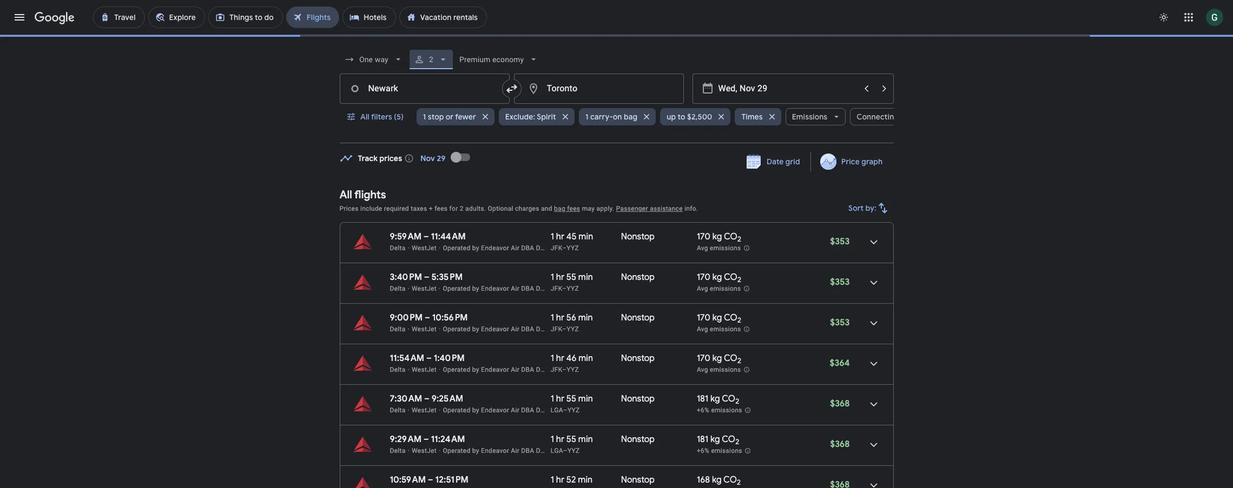 Task type: locate. For each thing, give the bounding box(es) containing it.
nonstop
[[621, 232, 655, 243], [621, 272, 655, 283], [621, 313, 655, 324], [621, 354, 655, 364], [621, 394, 655, 405], [621, 435, 655, 446], [621, 475, 655, 486]]

3 hr from the top
[[556, 313, 565, 324]]

nonstop for 8:30 am
[[621, 232, 655, 243]]

1 horizontal spatial fees
[[584, 205, 597, 213]]

Departure text field
[[719, 74, 857, 103]]

5 operated by porter airlines inc from the top
[[440, 407, 532, 415]]

0 vertical spatial bag
[[624, 112, 638, 122]]

 image down 8:55 am – 10:40 am on the left bottom of page
[[436, 326, 438, 334]]

sort by: button
[[844, 195, 894, 221]]

kg for 8:30 am
[[709, 232, 718, 243]]

min for 1:50 pm
[[580, 394, 594, 405]]

7:50 am – 9:30 am
[[390, 272, 465, 283]]

porter airlines for 11:05 am
[[390, 367, 434, 374]]

40 for 11:05 am – 12:45 pm
[[567, 354, 578, 364]]

1 inc from the top
[[523, 245, 532, 252]]

flight details. leaves newark liberty international airport at 7:50 am on wednesday, november 29 and arrives at billy bishop toronto city airport at 9:30 am on wednesday, november 29. image
[[861, 270, 887, 296]]

inc
[[523, 245, 532, 252], [523, 285, 532, 293], [523, 326, 532, 334], [523, 367, 532, 374], [523, 407, 532, 415], [523, 448, 532, 455]]

 image down arrival time: 3:50 pm. text box
[[436, 448, 438, 455]]

39%
[[700, 245, 712, 253], [700, 286, 712, 294], [700, 327, 712, 334], [700, 367, 712, 375], [700, 408, 712, 415], [700, 448, 712, 456]]

$225 for 8:30 am
[[831, 237, 850, 247]]

2 225 us dollars text field from the top
[[831, 440, 850, 450]]

5 total duration 1 hr 40 min. element from the top
[[551, 435, 621, 447]]

Arrival time: 10:40 AM. text field
[[432, 313, 469, 324]]

by for 12:45 pm
[[469, 367, 476, 374]]

7 nonstop from the top
[[621, 475, 655, 486]]

 image
[[436, 326, 438, 334], [436, 367, 438, 374], [436, 407, 438, 415], [436, 448, 438, 455]]

kg for 3:50 pm
[[709, 435, 718, 446]]

1 45 from the top
[[567, 313, 577, 324]]

6 emissions from the top
[[714, 448, 745, 456]]

all
[[360, 112, 369, 122], [340, 188, 352, 202]]

1 $225 from the top
[[831, 237, 850, 247]]

nonstop flight. element for 3:50 pm
[[621, 435, 655, 447]]

operated by porter airlines inc for 8:30 am
[[440, 245, 532, 252]]

225 us dollars text field left flight details. leaves newark liberty international airport at 6:50 am on wednesday, november 29 and arrives at billy bishop toronto city airport at 8:30 am on wednesday, november 29. icon
[[831, 237, 850, 247]]

2 co from the top
[[720, 272, 734, 283]]

2 40 from the top
[[567, 272, 578, 283]]

4:10 pm – 5:55 pm
[[390, 475, 462, 486]]

–
[[425, 232, 430, 243], [565, 245, 569, 252], [425, 272, 430, 283], [565, 285, 569, 293], [424, 313, 429, 324], [565, 326, 569, 334], [427, 354, 432, 364], [565, 367, 569, 374], [426, 394, 432, 405], [565, 407, 569, 415], [423, 435, 428, 446], [565, 448, 569, 455], [423, 475, 429, 486]]

None search field
[[340, 47, 948, 143]]

emissions
[[793, 112, 828, 122]]

0 vertical spatial  image
[[436, 245, 438, 252]]

min for 10:40 am
[[579, 313, 594, 324]]

operated by porter airlines inc down arrival time: 9:30 am. text box
[[440, 285, 532, 293]]

1 vertical spatial 225 us dollars text field
[[831, 358, 850, 369]]

4 total duration 1 hr 40 min. element from the top
[[551, 394, 621, 407]]

52 kg co 2 -39% emissions
[[697, 394, 745, 415]]

0 vertical spatial 45
[[567, 313, 577, 324]]

apply.
[[613, 205, 631, 213]]

2
[[430, 55, 434, 64], [460, 205, 464, 213], [734, 235, 738, 244], [734, 276, 738, 285], [734, 316, 738, 326], [734, 357, 738, 366], [734, 398, 738, 407], [734, 438, 738, 447], [734, 479, 738, 488]]

operated by porter airlines inc for 3:50 pm
[[440, 448, 532, 455]]

39% for 8:30 am
[[700, 245, 712, 253]]

52 kg co 2 for 10:40 am
[[697, 313, 738, 326]]

operated by porter airlines inc down 1:50 pm
[[440, 407, 532, 415]]

porter airlines for 7:50 am
[[390, 285, 434, 293]]

hr for 7:50 am – 9:30 am
[[556, 272, 565, 283]]

5 1 hr 40 min ewr – ytz from the top
[[551, 435, 594, 455]]

porter airlines down 11:05 am
[[390, 367, 434, 374]]

Departure time: 12:10 PM. text field
[[390, 394, 424, 405]]

6 inc from the top
[[523, 448, 532, 455]]

Departure time: 8:55 AM. text field
[[390, 313, 422, 324]]

1 carry-on bag
[[586, 112, 638, 122]]

1 stop or fewer
[[423, 112, 476, 122]]

45 inside 1 hr 45 min ewr – ytz
[[567, 313, 577, 324]]

$225 left the flight details. leaves newark liberty international airport at 2:10 pm on wednesday, november 29 and arrives at billy bishop toronto city airport at 3:50 pm on wednesday, november 29. image
[[831, 440, 850, 450]]

1 emissions from the top
[[714, 245, 745, 253]]

1 operated from the top
[[440, 245, 467, 252]]

date grid button
[[739, 152, 809, 172]]

operated down arrival time: 3:50 pm. text box
[[440, 448, 467, 455]]

2 ewr from the top
[[551, 285, 565, 293]]

operated for 3:50 pm
[[440, 448, 467, 455]]

4 1 hr 40 min ewr – ytz from the top
[[551, 394, 594, 415]]

operated by porter airlines inc down 8:30 am
[[440, 245, 532, 252]]

6 co from the top
[[720, 435, 734, 446]]

$225 left flight details. leaves newark liberty international airport at 12:10 pm on wednesday, november 29 and arrives at billy bishop toronto city airport at 1:50 pm on wednesday, november 29. icon
[[831, 399, 850, 410]]

co inside 52 kg co 2 -39% emissions
[[720, 394, 734, 405]]

1 inside 1 hr 45 min ewr – ytz
[[551, 313, 554, 324]]

5 52 kg co 2 from the top
[[697, 435, 738, 447]]

ewr for 9:30 am
[[551, 285, 565, 293]]

4 40 from the top
[[567, 394, 578, 405]]

6 by from the top
[[469, 448, 476, 455]]

ewr for 12:45 pm
[[551, 367, 565, 374]]

operated by porter airlines inc down 10:40 am at left
[[440, 326, 532, 334]]

4:10 pm
[[390, 475, 421, 486]]

operated down 1:50 pm
[[440, 407, 467, 415]]

1 vertical spatial  image
[[436, 285, 438, 293]]

1 fees from the left
[[435, 205, 448, 213]]

3 inc from the top
[[523, 326, 532, 334]]

porter airlines
[[390, 245, 434, 252], [390, 285, 434, 293], [390, 326, 434, 334], [390, 367, 434, 374], [390, 407, 434, 415], [390, 448, 434, 455]]

total duration 1 hr 40 min. element for 8:30 am
[[551, 232, 621, 244]]

3 - from the top
[[698, 327, 700, 334]]

1 for 8:30 am
[[551, 232, 554, 243]]

5 - from the top
[[698, 408, 700, 415]]

min for 9:30 am
[[580, 272, 594, 283]]

10:40 am
[[432, 313, 469, 324]]

3 40 from the top
[[567, 354, 578, 364]]

connecting airports
[[857, 112, 930, 122]]

main menu image
[[13, 11, 26, 24]]

Arrival time: 9:30 AM. text field
[[432, 272, 465, 283]]

1 for 3:50 pm
[[551, 435, 554, 446]]

2:10 pm
[[390, 435, 420, 446]]

225 us dollars text field left the flight details. leaves newark liberty international airport at 8:55 am on wednesday, november 29 and arrives at billy bishop toronto city airport at 10:40 am on wednesday, november 29. icon
[[831, 318, 850, 329]]

2 vertical spatial 225 us dollars text field
[[831, 480, 850, 489]]

7 co from the top
[[720, 475, 734, 486]]

225 us dollars text field left flight details. leaves newark liberty international airport at 11:05 am on wednesday, november 29 and arrives at billy bishop toronto city airport at 12:45 pm on wednesday, november 29. image
[[831, 358, 850, 369]]

5 -39% emissions from the top
[[698, 448, 745, 456]]

39% inside 52 kg co 2 -39% emissions
[[700, 408, 712, 415]]

None text field
[[340, 74, 510, 104]]

225 us dollars text field left flight details. leaves newark liberty international airport at 4:10 pm on wednesday, november 29 and arrives at billy bishop toronto city airport at 5:55 pm on wednesday, november 29. icon
[[831, 480, 850, 489]]

1 ytz from the top
[[569, 245, 582, 252]]

2 emissions from the top
[[714, 286, 745, 294]]

1 horizontal spatial bag
[[624, 112, 638, 122]]

5 hr from the top
[[556, 394, 565, 405]]

6 hr from the top
[[556, 435, 565, 446]]

airlines
[[411, 245, 434, 252], [499, 245, 521, 252], [411, 285, 434, 293], [499, 285, 521, 293], [411, 326, 434, 334], [499, 326, 521, 334], [411, 367, 434, 374], [499, 367, 521, 374], [411, 407, 434, 415], [499, 407, 521, 415], [411, 448, 434, 455], [499, 448, 521, 455]]

all flights
[[340, 188, 386, 202]]

1 nonstop from the top
[[621, 232, 655, 243]]

1 operated by porter airlines inc from the top
[[440, 245, 532, 252]]

2 for the flight details. leaves newark liberty international airport at 2:10 pm on wednesday, november 29 and arrives at billy bishop toronto city airport at 3:50 pm on wednesday, november 29. image
[[734, 438, 738, 447]]

0 vertical spatial total duration 1 hr 45 min. element
[[551, 313, 621, 325]]

40 for 6:50 am – 8:30 am
[[567, 232, 578, 243]]

leaves newark liberty international airport at 6:50 am on wednesday, november 29 and arrives at billy bishop toronto city airport at 8:30 am on wednesday, november 29. element
[[390, 232, 465, 243]]

225 us dollars text field for 1 hr 45 min
[[831, 318, 850, 329]]

ewr for 1:50 pm
[[551, 407, 565, 415]]

Departure time: 6:50 AM. text field
[[390, 232, 423, 243]]

flights
[[355, 188, 386, 202]]

leaves newark liberty international airport at 2:10 pm on wednesday, november 29 and arrives at billy bishop toronto city airport at 3:50 pm on wednesday, november 29. element
[[390, 435, 462, 446]]

1
[[423, 112, 426, 122], [586, 112, 589, 122], [551, 232, 554, 243], [551, 272, 554, 283], [551, 313, 554, 324], [551, 354, 554, 364], [551, 394, 554, 405], [551, 435, 554, 446], [551, 475, 554, 486]]

total duration 1 hr 40 min. element for 9:30 am
[[551, 272, 621, 285]]

2 porter airlines from the top
[[390, 285, 434, 293]]

-39% emissions
[[698, 245, 745, 253], [698, 286, 745, 294], [698, 327, 745, 334], [698, 367, 745, 375], [698, 448, 745, 456]]

 image down leaves newark liberty international airport at 12:10 pm on wednesday, november 29 and arrives at billy bishop toronto city airport at 1:50 pm on wednesday, november 29. 'element' at the left of page
[[436, 407, 438, 415]]

all inside main content
[[340, 188, 352, 202]]

all for all filters (5)
[[360, 112, 369, 122]]

1 52 kg co 2 from the top
[[697, 232, 738, 244]]

 image down 7:50 am – 9:30 am
[[436, 285, 438, 293]]

1 horizontal spatial all
[[360, 112, 369, 122]]

 image
[[436, 245, 438, 252], [436, 285, 438, 293]]

operated down 10:40 am at left
[[440, 326, 467, 334]]

leaves newark liberty international airport at 11:05 am on wednesday, november 29 and arrives at billy bishop toronto city airport at 12:45 pm on wednesday, november 29. element
[[390, 354, 470, 364]]

bag
[[624, 112, 638, 122], [571, 205, 582, 213]]

all up prices
[[340, 188, 352, 202]]

52 kg co 2
[[697, 232, 738, 244], [697, 272, 738, 285], [697, 313, 738, 326], [697, 354, 738, 366], [697, 435, 738, 447], [697, 475, 738, 488]]

all inside button
[[360, 112, 369, 122]]

None field
[[340, 50, 408, 69], [456, 50, 544, 69], [340, 50, 408, 69], [456, 50, 544, 69]]

0 horizontal spatial fees
[[435, 205, 448, 213]]

porter airlines down 12:10 pm
[[390, 407, 434, 415]]

airports
[[901, 112, 930, 122]]

1 for 10:40 am
[[551, 313, 554, 324]]

bag right 'on'
[[624, 112, 638, 122]]

2 nonstop from the top
[[621, 272, 655, 283]]

all flights main content
[[340, 145, 894, 489]]

sort
[[849, 204, 864, 213]]

by for 8:30 am
[[469, 245, 476, 252]]

flight details. leaves newark liberty international airport at 2:10 pm on wednesday, november 29 and arrives at billy bishop toronto city airport at 3:50 pm on wednesday, november 29. image
[[861, 433, 887, 459]]

ytz inside 1 hr 45 min ewr – ytz
[[569, 326, 582, 334]]

1 vertical spatial all
[[340, 188, 352, 202]]

29
[[437, 154, 446, 164]]

operated for 10:40 am
[[440, 326, 467, 334]]

porter airlines down departure time: 6:50 am. text field
[[390, 245, 434, 252]]

hr
[[556, 232, 565, 243], [556, 272, 565, 283], [556, 313, 565, 324], [556, 354, 565, 364], [556, 394, 565, 405], [556, 435, 565, 446], [556, 475, 565, 486]]

operated by porter airlines inc down 12:45 pm
[[440, 367, 532, 374]]

3 by from the top
[[469, 326, 476, 334]]

emissions button
[[786, 104, 846, 130]]

1 ewr from the top
[[551, 245, 565, 252]]

for
[[450, 205, 458, 213]]

operated by porter airlines inc for 12:45 pm
[[440, 367, 532, 374]]

1 vertical spatial 225 us dollars text field
[[831, 440, 850, 450]]

6 ewr from the top
[[551, 448, 565, 455]]

 image for 3:50 pm
[[436, 448, 438, 455]]

2 for the flight details. leaves newark liberty international airport at 8:55 am on wednesday, november 29 and arrives at billy bishop toronto city airport at 10:40 am on wednesday, november 29. icon
[[734, 316, 738, 326]]

inc for 8:30 am
[[523, 245, 532, 252]]

9:30 am
[[432, 272, 465, 283]]

1 hr 40 min ewr – ytz
[[551, 232, 594, 252], [551, 272, 594, 293], [551, 354, 594, 374], [551, 394, 594, 415], [551, 435, 594, 455]]

2 operated by porter airlines inc from the top
[[440, 285, 532, 293]]

porter airlines down 8:55 am text box
[[390, 326, 434, 334]]

operated by porter airlines inc
[[440, 245, 532, 252], [440, 285, 532, 293], [440, 326, 532, 334], [440, 367, 532, 374], [440, 407, 532, 415], [440, 448, 532, 455]]

5 $225 from the top
[[831, 399, 850, 410]]

2 39% from the top
[[700, 286, 712, 294]]

-
[[698, 245, 700, 253], [698, 286, 700, 294], [698, 327, 700, 334], [698, 367, 700, 375], [698, 408, 700, 415], [698, 448, 700, 456]]

6 52 from the top
[[697, 435, 707, 446]]

6:50 am
[[390, 232, 423, 243]]

change appearance image
[[1152, 4, 1178, 30]]

kg
[[709, 232, 718, 243], [709, 272, 718, 283], [709, 313, 718, 324], [709, 354, 718, 364], [709, 394, 718, 405], [709, 435, 718, 446], [709, 475, 718, 486]]

3 total duration 1 hr 40 min. element from the top
[[551, 354, 621, 366]]

nonstop flight. element
[[621, 232, 655, 244], [621, 272, 655, 285], [621, 313, 655, 325], [621, 354, 655, 366], [621, 394, 655, 407], [621, 435, 655, 447], [621, 475, 655, 488]]

4 - from the top
[[698, 367, 700, 375]]

0 vertical spatial all
[[360, 112, 369, 122]]

1 39% from the top
[[700, 245, 712, 253]]

1  image from the top
[[436, 245, 438, 252]]

prices include required taxes + fees for 2 passengers. optional charges and bag fees may apply. passenger assistance
[[340, 205, 700, 213]]

-39% emissions for 9:30 am
[[698, 286, 745, 294]]

52 for 3:50 pm
[[697, 435, 707, 446]]

ytz for 8:30 am
[[569, 245, 582, 252]]

2 -39% emissions from the top
[[698, 286, 745, 294]]

min for 8:30 am
[[580, 232, 594, 243]]

$225 left flight details. leaves newark liberty international airport at 7:50 am on wednesday, november 29 and arrives at billy bishop toronto city airport at 9:30 am on wednesday, november 29. icon on the right bottom of page
[[831, 277, 850, 288]]

6:50 am – 8:30 am
[[390, 232, 465, 243]]

track
[[358, 154, 378, 164]]

hr inside 1 hr 45 min ewr – ytz
[[556, 313, 565, 324]]

1 vertical spatial 45
[[567, 475, 577, 486]]

bag right 'and'
[[571, 205, 582, 213]]

may
[[599, 205, 611, 213]]

hr for 11:05 am – 12:45 pm
[[556, 354, 565, 364]]

co for 8:55 am – 10:40 am
[[720, 313, 734, 324]]

flight details. leaves newark liberty international airport at 12:10 pm on wednesday, november 29 and arrives at billy bishop toronto city airport at 1:50 pm on wednesday, november 29. image
[[861, 392, 887, 418]]

min inside 1 hr 45 min ewr – ytz
[[579, 313, 594, 324]]

$225 for 1:50 pm
[[831, 399, 850, 410]]

225 us dollars text field left the flight details. leaves newark liberty international airport at 2:10 pm on wednesday, november 29 and arrives at billy bishop toronto city airport at 3:50 pm on wednesday, november 29. image
[[831, 440, 850, 450]]

2 $225 from the top
[[831, 277, 850, 288]]

3 39% from the top
[[700, 327, 712, 334]]

1 inside popup button
[[586, 112, 589, 122]]

operated by porter airlines inc for 10:40 am
[[440, 326, 532, 334]]

operated down 8:30 am
[[440, 245, 467, 252]]

bag fees button
[[571, 205, 597, 213]]

6 porter airlines from the top
[[390, 448, 434, 455]]

11:05 am – 12:45 pm
[[390, 354, 470, 364]]

39% for 3:50 pm
[[700, 448, 712, 456]]

2 button
[[410, 47, 453, 73]]

1 hr 45 min
[[551, 475, 594, 486]]

None text field
[[514, 74, 684, 104]]

$225
[[831, 237, 850, 247], [831, 277, 850, 288], [831, 318, 850, 329], [831, 358, 850, 369], [831, 399, 850, 410], [831, 440, 850, 450]]

nonstop for 12:45 pm
[[621, 354, 655, 364]]

bag inside all flights main content
[[571, 205, 582, 213]]

nonstop flight. element for 9:30 am
[[621, 272, 655, 285]]

1 hr 45 min ewr – ytz
[[551, 313, 594, 334]]

-39% emissions for 8:30 am
[[698, 245, 745, 253]]

2 ytz from the top
[[569, 285, 582, 293]]

- for 3:50 pm
[[698, 448, 700, 456]]

8:55 am – 10:40 am
[[390, 313, 469, 324]]

 image for 8:30 am
[[436, 245, 438, 252]]

by for 3:50 pm
[[469, 448, 476, 455]]

225 US dollars text field
[[831, 318, 850, 329], [831, 440, 850, 450], [831, 480, 850, 489]]

4 kg from the top
[[709, 354, 718, 364]]

3 operated by porter airlines inc from the top
[[440, 326, 532, 334]]

inc for 1:50 pm
[[523, 407, 532, 415]]

225 US dollars text field
[[831, 237, 850, 247], [831, 358, 850, 369]]

5 co from the top
[[720, 394, 734, 405]]

2 225 us dollars text field from the top
[[831, 358, 850, 369]]

operated down 12:45 pm text field
[[440, 367, 467, 374]]

5 ytz from the top
[[569, 407, 582, 415]]

6 - from the top
[[698, 448, 700, 456]]

 image down 11:05 am – 12:45 pm
[[436, 367, 438, 374]]

6 operated from the top
[[440, 448, 467, 455]]

1 52 from the top
[[697, 232, 707, 243]]

-39% emissions for 10:40 am
[[698, 327, 745, 334]]

7 52 from the top
[[697, 475, 707, 486]]

4 operated by porter airlines inc from the top
[[440, 367, 532, 374]]

6 kg from the top
[[709, 435, 718, 446]]

2 by from the top
[[469, 285, 476, 293]]

4 nonstop from the top
[[621, 354, 655, 364]]

3 52 from the top
[[697, 313, 707, 324]]

porter airlines for 12:10 pm
[[390, 407, 434, 415]]

min for 3:50 pm
[[580, 435, 594, 446]]

45 for 1 hr 45 min
[[567, 475, 577, 486]]

4 52 kg co 2 from the top
[[697, 354, 738, 366]]

1 inside popup button
[[423, 112, 426, 122]]

2 inside 52 kg co 2 -39% emissions
[[734, 398, 738, 407]]

6 nonstop flight. element from the top
[[621, 435, 655, 447]]

4 nonstop flight. element from the top
[[621, 354, 655, 366]]

225 US dollars text field
[[831, 399, 850, 410]]

1 40 from the top
[[567, 232, 578, 243]]

40
[[567, 232, 578, 243], [567, 272, 578, 283], [567, 354, 578, 364], [567, 394, 578, 405], [567, 435, 578, 446]]

4 ewr from the top
[[551, 367, 565, 374]]

ewr inside 1 hr 45 min ewr – ytz
[[551, 326, 565, 334]]

5 40 from the top
[[567, 435, 578, 446]]

by for 1:50 pm
[[469, 407, 476, 415]]

1  image from the top
[[436, 326, 438, 334]]

nonstop for 10:40 am
[[621, 313, 655, 324]]

ewr
[[551, 245, 565, 252], [551, 285, 565, 293], [551, 326, 565, 334], [551, 367, 565, 374], [551, 407, 565, 415], [551, 448, 565, 455]]

2  image from the top
[[436, 285, 438, 293]]

5:55 pm
[[431, 475, 462, 486]]

Arrival time: 3:50 PM. text field
[[430, 435, 462, 446]]

3 $225 from the top
[[831, 318, 850, 329]]

52
[[697, 232, 707, 243], [697, 272, 707, 283], [697, 313, 707, 324], [697, 354, 707, 364], [697, 394, 707, 405], [697, 435, 707, 446], [697, 475, 707, 486]]

4 inc from the top
[[523, 367, 532, 374]]

emissions
[[714, 245, 745, 253], [714, 286, 745, 294], [714, 327, 745, 334], [714, 367, 745, 375], [714, 408, 745, 415], [714, 448, 745, 456]]

charges
[[532, 205, 556, 213]]

filters
[[371, 112, 392, 122]]

1 co from the top
[[720, 232, 734, 243]]

3 ytz from the top
[[569, 326, 582, 334]]

all left filters
[[360, 112, 369, 122]]

operated for 8:30 am
[[440, 245, 467, 252]]

Departure time: 11:05 AM. text field
[[390, 354, 425, 364]]

operated
[[440, 245, 467, 252], [440, 285, 467, 293], [440, 326, 467, 334], [440, 367, 467, 374], [440, 407, 467, 415], [440, 448, 467, 455]]

225 us dollars text field for 11:05 am – 12:45 pm
[[831, 358, 850, 369]]

6 ytz from the top
[[569, 448, 582, 455]]

$225 left flight details. leaves newark liberty international airport at 6:50 am on wednesday, november 29 and arrives at billy bishop toronto city airport at 8:30 am on wednesday, november 29. icon
[[831, 237, 850, 247]]

by:
[[866, 204, 877, 213]]

total duration 1 hr 45 min. element
[[551, 313, 621, 325], [551, 475, 621, 488]]

operated by porter airlines inc down arrival time: 3:50 pm. text box
[[440, 448, 532, 455]]

-39% emissions for 12:45 pm
[[698, 367, 745, 375]]

6 $225 from the top
[[831, 440, 850, 450]]

operated for 9:30 am
[[440, 285, 467, 293]]

6 nonstop from the top
[[621, 435, 655, 446]]

52 for 8:30 am
[[697, 232, 707, 243]]

2 kg from the top
[[709, 272, 718, 283]]

none text field inside search box
[[514, 74, 684, 104]]

45
[[567, 313, 577, 324], [567, 475, 577, 486]]

3 porter airlines from the top
[[390, 326, 434, 334]]

and
[[558, 205, 569, 213]]

0 horizontal spatial bag
[[571, 205, 582, 213]]

porter airlines down departure time: 2:10 pm. text field
[[390, 448, 434, 455]]

ytz for 12:45 pm
[[569, 367, 582, 374]]

$225 left the flight details. leaves newark liberty international airport at 8:55 am on wednesday, november 29 and arrives at billy bishop toronto city airport at 10:40 am on wednesday, november 29. icon
[[831, 318, 850, 329]]

1 for 1:50 pm
[[551, 394, 554, 405]]

$225 left flight details. leaves newark liberty international airport at 11:05 am on wednesday, november 29 and arrives at billy bishop toronto city airport at 12:45 pm on wednesday, november 29. image
[[831, 358, 850, 369]]

7 hr from the top
[[556, 475, 565, 486]]

4 52 from the top
[[697, 354, 707, 364]]

5 kg from the top
[[709, 394, 718, 405]]

times button
[[735, 104, 782, 130]]

5 39% from the top
[[700, 408, 712, 415]]

1 vertical spatial bag
[[571, 205, 582, 213]]

ytz
[[569, 245, 582, 252], [569, 285, 582, 293], [569, 326, 582, 334], [569, 367, 582, 374], [569, 407, 582, 415], [569, 448, 582, 455]]

operated down arrival time: 9:30 am. text box
[[440, 285, 467, 293]]

fees right the +
[[435, 205, 448, 213]]

fees left the may
[[584, 205, 597, 213]]

225 US dollars text field
[[831, 277, 850, 288]]

52 for 12:45 pm
[[697, 354, 707, 364]]

1 vertical spatial total duration 1 hr 45 min. element
[[551, 475, 621, 488]]

price graph
[[842, 157, 883, 167]]

nonstop flight. element for 1:50 pm
[[621, 394, 655, 407]]

spirit
[[537, 112, 556, 122]]

5 emissions from the top
[[714, 408, 745, 415]]

2 operated from the top
[[440, 285, 467, 293]]

5 nonstop from the top
[[621, 394, 655, 405]]

1 total duration 1 hr 40 min. element from the top
[[551, 232, 621, 244]]

0 vertical spatial 225 us dollars text field
[[831, 237, 850, 247]]

2 hr from the top
[[556, 272, 565, 283]]

 image down leaves newark liberty international airport at 6:50 am on wednesday, november 29 and arrives at billy bishop toronto city airport at 8:30 am on wednesday, november 29. element
[[436, 245, 438, 252]]

grid
[[786, 157, 800, 167]]

hr for 6:50 am – 8:30 am
[[556, 232, 565, 243]]

0 horizontal spatial all
[[340, 188, 352, 202]]

porter airlines down 7:50 am text field
[[390, 285, 434, 293]]

0 vertical spatial 225 us dollars text field
[[831, 318, 850, 329]]

2 total duration 1 hr 40 min. element from the top
[[551, 272, 621, 285]]

by
[[469, 245, 476, 252], [469, 285, 476, 293], [469, 326, 476, 334], [469, 367, 476, 374], [469, 407, 476, 415], [469, 448, 476, 455]]

- for 12:45 pm
[[698, 367, 700, 375]]

1 nonstop flight. element from the top
[[621, 232, 655, 244]]

1 hr 40 min ewr – ytz for 1:50 pm
[[551, 394, 594, 415]]

39% for 12:45 pm
[[700, 367, 712, 375]]

total duration 1 hr 40 min. element
[[551, 232, 621, 244], [551, 272, 621, 285], [551, 354, 621, 366], [551, 394, 621, 407], [551, 435, 621, 447]]

stop
[[428, 112, 444, 122]]



Task type: describe. For each thing, give the bounding box(es) containing it.
or
[[446, 112, 454, 122]]

min for 12:45 pm
[[580, 354, 594, 364]]

1 carry-on bag button
[[579, 104, 656, 130]]

co for 7:50 am – 9:30 am
[[720, 272, 734, 283]]

40 for 2:10 pm – 3:50 pm
[[567, 435, 578, 446]]

12:10 pm
[[390, 394, 424, 405]]

52 kg co 2 for 12:45 pm
[[697, 354, 738, 366]]

nonstop flight. element for 12:45 pm
[[621, 354, 655, 366]]

times
[[742, 112, 763, 122]]

emissions for 10:40 am
[[714, 327, 745, 334]]

nonstop flight. element for 8:30 am
[[621, 232, 655, 244]]

52 kg co 2 for 3:50 pm
[[697, 435, 738, 447]]

required
[[384, 205, 409, 213]]

operated for 1:50 pm
[[440, 407, 467, 415]]

2 for flight details. leaves newark liberty international airport at 11:05 am on wednesday, november 29 and arrives at billy bishop toronto city airport at 12:45 pm on wednesday, november 29. image
[[734, 357, 738, 366]]

ewr for 10:40 am
[[551, 326, 565, 334]]

leaves newark liberty international airport at 12:10 pm on wednesday, november 29 and arrives at billy bishop toronto city airport at 1:50 pm on wednesday, november 29. element
[[390, 394, 464, 405]]

prices
[[380, 154, 402, 164]]

ewr for 3:50 pm
[[551, 448, 565, 455]]

porter airlines for 2:10 pm
[[390, 448, 434, 455]]

Arrival time: 12:45 PM. text field
[[434, 354, 470, 364]]

Departure time: 4:10 PM. text field
[[390, 475, 421, 486]]

ewr for 8:30 am
[[551, 245, 565, 252]]

+
[[429, 205, 433, 213]]

passenger
[[633, 205, 665, 213]]

(5)
[[394, 112, 404, 122]]

flight details. leaves newark liberty international airport at 4:10 pm on wednesday, november 29 and arrives at billy bishop toronto city airport at 5:55 pm on wednesday, november 29. image
[[861, 473, 887, 489]]

- inside 52 kg co 2 -39% emissions
[[698, 408, 700, 415]]

12:10 pm – 1:50 pm
[[390, 394, 464, 405]]

price
[[842, 157, 860, 167]]

$225 for 10:40 am
[[831, 318, 850, 329]]

225 us dollars text field for 1 hr 40 min
[[831, 440, 850, 450]]

emissions inside 52 kg co 2 -39% emissions
[[714, 408, 745, 415]]

connecting airports button
[[851, 104, 948, 130]]

3 225 us dollars text field from the top
[[831, 480, 850, 489]]

all for all flights
[[340, 188, 352, 202]]

11:05 am
[[390, 354, 425, 364]]

total duration 1 hr 40 min. element for 1:50 pm
[[551, 394, 621, 407]]

emissions for 3:50 pm
[[714, 448, 745, 456]]

leaves newark liberty international airport at 4:10 pm on wednesday, november 29 and arrives at billy bishop toronto city airport at 5:55 pm on wednesday, november 29. element
[[390, 475, 462, 486]]

8:55 am
[[390, 313, 422, 324]]

1 total duration 1 hr 45 min. element from the top
[[551, 313, 621, 325]]

find the best price region
[[340, 145, 894, 180]]

operated by porter airlines inc for 9:30 am
[[440, 285, 532, 293]]

connecting
[[857, 112, 899, 122]]

kg for 12:45 pm
[[709, 354, 718, 364]]

up to $2,500
[[667, 112, 713, 122]]

to
[[678, 112, 686, 122]]

fewer
[[455, 112, 476, 122]]

Departure time: 2:10 PM. text field
[[390, 435, 420, 446]]

2 inside popup button
[[430, 55, 434, 64]]

$225 for 12:45 pm
[[831, 358, 850, 369]]

emissions for 9:30 am
[[714, 286, 745, 294]]

1 stop or fewer button
[[417, 104, 495, 130]]

on
[[613, 112, 622, 122]]

nonstop flight. element for 10:40 am
[[621, 313, 655, 325]]

$225 for 9:30 am
[[831, 277, 850, 288]]

inc for 3:50 pm
[[523, 448, 532, 455]]

graph
[[862, 157, 883, 167]]

up to $2,500 button
[[661, 104, 731, 130]]

- for 8:30 am
[[698, 245, 700, 253]]

1 for 9:30 am
[[551, 272, 554, 283]]

carry-
[[591, 112, 613, 122]]

leaves newark liberty international airport at 7:50 am on wednesday, november 29 and arrives at billy bishop toronto city airport at 9:30 am on wednesday, november 29. element
[[390, 272, 465, 283]]

52 for 10:40 am
[[697, 313, 707, 324]]

52 inside 52 kg co 2 -39% emissions
[[697, 394, 707, 405]]

learn more about tracked prices image
[[405, 154, 414, 164]]

39% for 9:30 am
[[700, 286, 712, 294]]

52 for 9:30 am
[[697, 272, 707, 283]]

porter airlines for 6:50 am
[[390, 245, 434, 252]]

flight details. leaves newark liberty international airport at 6:50 am on wednesday, november 29 and arrives at billy bishop toronto city airport at 8:30 am on wednesday, november 29. image
[[861, 230, 887, 256]]

passenger assistance button
[[633, 205, 700, 213]]

$2,500
[[688, 112, 713, 122]]

kg inside 52 kg co 2 -39% emissions
[[709, 394, 718, 405]]

exclude: spirit
[[506, 112, 556, 122]]

flight details. leaves newark liberty international airport at 8:55 am on wednesday, november 29 and arrives at billy bishop toronto city airport at 10:40 am on wednesday, november 29. image
[[861, 311, 887, 337]]

 image for 1:50 pm
[[436, 407, 438, 415]]

swap origin and destination. image
[[505, 82, 518, 95]]

taxes
[[411, 205, 427, 213]]

40 for 7:50 am – 9:30 am
[[567, 272, 578, 283]]

operated by porter airlines inc for 1:50 pm
[[440, 407, 532, 415]]

3:50 pm
[[430, 435, 462, 446]]

 image for 10:40 am
[[436, 326, 438, 334]]

optional
[[505, 205, 530, 213]]

kg for 9:30 am
[[709, 272, 718, 283]]

39% for 10:40 am
[[700, 327, 712, 334]]

assistance
[[667, 205, 700, 213]]

track prices
[[358, 154, 402, 164]]

$225 for 3:50 pm
[[831, 440, 850, 450]]

co for 6:50 am – 8:30 am
[[720, 232, 734, 243]]

nov 29
[[421, 154, 446, 164]]

hr for 12:10 pm – 1:50 pm
[[556, 394, 565, 405]]

7 nonstop flight. element from the top
[[621, 475, 655, 488]]

include
[[361, 205, 383, 213]]

date grid
[[767, 157, 800, 167]]

Arrival time: 5:55 PM. text field
[[431, 475, 462, 486]]

porter airlines for 8:55 am
[[390, 326, 434, 334]]

date
[[767, 157, 784, 167]]

kg for 10:40 am
[[709, 313, 718, 324]]

Arrival time: 1:50 PM. text field
[[434, 394, 464, 405]]

all filters (5) button
[[340, 104, 412, 130]]

up
[[667, 112, 676, 122]]

bag inside popup button
[[624, 112, 638, 122]]

total duration 1 hr 40 min. element for 3:50 pm
[[551, 435, 621, 447]]

1 hr 40 min ewr – ytz for 9:30 am
[[551, 272, 594, 293]]

7 kg from the top
[[709, 475, 718, 486]]

flight details. leaves newark liberty international airport at 11:05 am on wednesday, november 29 and arrives at billy bishop toronto city airport at 12:45 pm on wednesday, november 29. image
[[861, 351, 887, 377]]

– inside 1 hr 45 min ewr – ytz
[[565, 326, 569, 334]]

prices
[[340, 205, 359, 213]]

loading results progress bar
[[0, 35, 1234, 37]]

2:10 pm – 3:50 pm
[[390, 435, 462, 446]]

45 for 1 hr 45 min ewr – ytz
[[567, 313, 577, 324]]

ytz for 1:50 pm
[[569, 407, 582, 415]]

inc for 12:45 pm
[[523, 367, 532, 374]]

by for 10:40 am
[[469, 326, 476, 334]]

nov
[[421, 154, 435, 164]]

1:50 pm
[[434, 394, 464, 405]]

inc for 9:30 am
[[523, 285, 532, 293]]

2 for flight details. leaves newark liberty international airport at 4:10 pm on wednesday, november 29 and arrives at billy bishop toronto city airport at 5:55 pm on wednesday, november 29. icon
[[734, 479, 738, 488]]

8:30 am
[[432, 232, 465, 243]]

operated for 12:45 pm
[[440, 367, 467, 374]]

ytz for 10:40 am
[[569, 326, 582, 334]]

- for 10:40 am
[[698, 327, 700, 334]]

12:45 pm
[[434, 354, 470, 364]]

leaves newark liberty international airport at 8:55 am on wednesday, november 29 and arrives at billy bishop toronto city airport at 10:40 am on wednesday, november 29. element
[[390, 313, 469, 324]]

exclude: spirit button
[[499, 104, 575, 130]]

6 52 kg co 2 from the top
[[697, 475, 738, 488]]

2 for flight details. leaves newark liberty international airport at 7:50 am on wednesday, november 29 and arrives at billy bishop toronto city airport at 9:30 am on wednesday, november 29. icon on the right bottom of page
[[734, 276, 738, 285]]

inc for 10:40 am
[[523, 326, 532, 334]]

2 fees from the left
[[584, 205, 597, 213]]

exclude:
[[506, 112, 536, 122]]

sort by:
[[849, 204, 877, 213]]

- for 9:30 am
[[698, 286, 700, 294]]

Arrival time: 8:30 AM. text field
[[432, 232, 465, 243]]

2 for flight details. leaves newark liberty international airport at 6:50 am on wednesday, november 29 and arrives at billy bishop toronto city airport at 8:30 am on wednesday, november 29. icon
[[734, 235, 738, 244]]

225 us dollars text field for 6:50 am – 8:30 am
[[831, 237, 850, 247]]

emissions for 8:30 am
[[714, 245, 745, 253]]

all filters (5)
[[360, 112, 404, 122]]

1 hr 40 min ewr – ytz for 8:30 am
[[551, 232, 594, 252]]

52 kg co 2 for 9:30 am
[[697, 272, 738, 285]]

none search field containing all filters (5)
[[340, 47, 948, 143]]

Departure time: 7:50 AM. text field
[[390, 272, 423, 283]]

co for 11:05 am – 12:45 pm
[[720, 354, 734, 364]]

7:50 am
[[390, 272, 423, 283]]

2 total duration 1 hr 45 min. element from the top
[[551, 475, 621, 488]]

price graph button
[[814, 152, 892, 172]]

-39% emissions for 3:50 pm
[[698, 448, 745, 456]]

co for 2:10 pm – 3:50 pm
[[720, 435, 734, 446]]

passengers.
[[466, 205, 503, 213]]

52 kg co 2 for 8:30 am
[[697, 232, 738, 244]]



Task type: vqa. For each thing, say whether or not it's contained in the screenshot.


